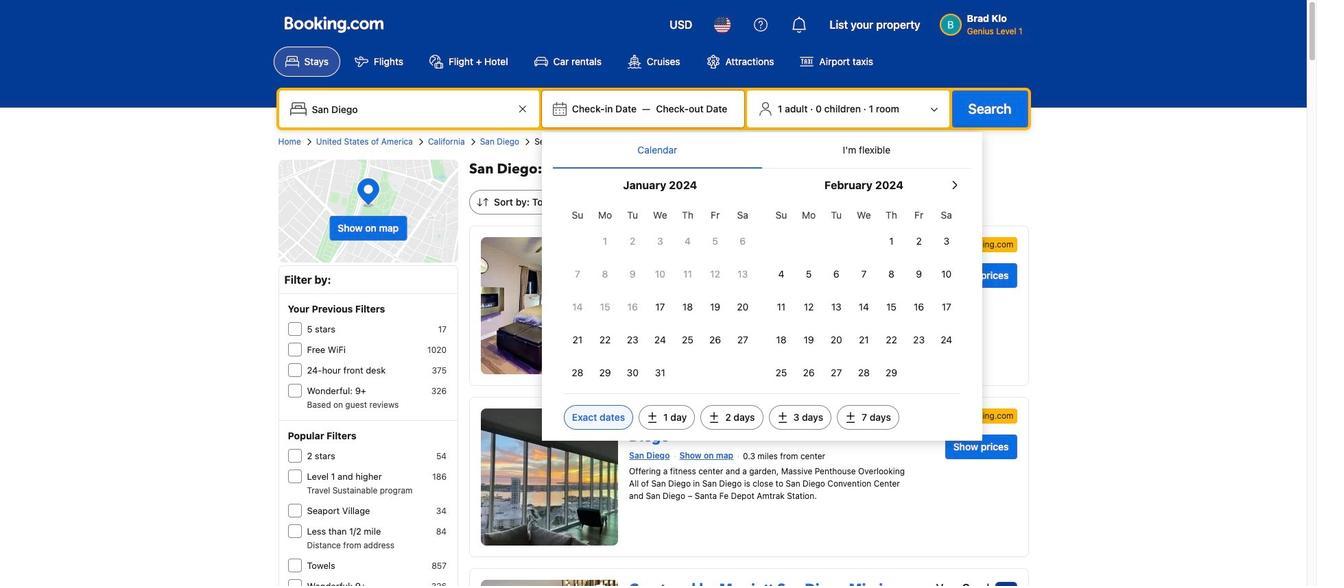 Task type: describe. For each thing, give the bounding box(es) containing it.
25 February 2024 checkbox
[[768, 358, 796, 389]]

14 February 2024 checkbox
[[851, 292, 878, 323]]

13 January 2024 checkbox
[[729, 259, 757, 290]]

15 February 2024 checkbox
[[878, 292, 906, 323]]

12 February 2024 checkbox
[[796, 292, 823, 323]]

very good element
[[936, 581, 990, 587]]

30 January 2024 checkbox
[[619, 358, 647, 389]]

4 February 2024 checkbox
[[768, 259, 796, 290]]

19 January 2024 checkbox
[[702, 292, 729, 323]]

your account menu brad klo genius level 1 element
[[940, 6, 1029, 38]]

3 January 2024 checkbox
[[647, 227, 674, 257]]

24 February 2024 checkbox
[[933, 325, 961, 356]]

10 January 2024 checkbox
[[647, 259, 674, 290]]

5 February 2024 checkbox
[[796, 259, 823, 290]]

9 February 2024 checkbox
[[906, 259, 933, 290]]

8 February 2024 checkbox
[[878, 259, 906, 290]]

23 February 2024 checkbox
[[906, 325, 933, 356]]

7 January 2024 checkbox
[[564, 259, 592, 290]]

6 February 2024 checkbox
[[823, 259, 851, 290]]

29 January 2024 checkbox
[[592, 358, 619, 389]]

17 January 2024 checkbox
[[647, 292, 674, 323]]

20 January 2024 checkbox
[[729, 292, 757, 323]]

27 January 2024 checkbox
[[729, 325, 757, 356]]

28 February 2024 checkbox
[[851, 358, 878, 389]]

26 February 2024 checkbox
[[796, 358, 823, 389]]

1 January 2024 checkbox
[[592, 227, 619, 257]]

24 January 2024 checkbox
[[647, 325, 674, 356]]

31 January 2024 checkbox
[[647, 358, 674, 389]]

21 January 2024 checkbox
[[564, 325, 592, 356]]

22 February 2024 checkbox
[[878, 325, 906, 356]]

booking.com image
[[285, 16, 383, 33]]

28 January 2024 checkbox
[[564, 358, 592, 389]]



Task type: locate. For each thing, give the bounding box(es) containing it.
16 January 2024 checkbox
[[619, 292, 647, 323]]

search results updated. san diego: 1,069 properties found. element
[[470, 160, 1029, 179]]

tab list
[[553, 132, 972, 170]]

23 January 2024 checkbox
[[619, 325, 647, 356]]

14 January 2024 checkbox
[[564, 292, 592, 323]]

10 February 2024 checkbox
[[933, 259, 961, 290]]

12 January 2024 checkbox
[[702, 259, 729, 290]]

19 February 2024 checkbox
[[796, 325, 823, 356]]

13 February 2024 checkbox
[[823, 292, 851, 323]]

25 January 2024 checkbox
[[674, 325, 702, 356]]

16 February 2024 checkbox
[[906, 292, 933, 323]]

11 February 2024 checkbox
[[768, 292, 796, 323]]

6 January 2024 checkbox
[[729, 227, 757, 257]]

2 grid from the left
[[768, 202, 961, 389]]

11 January 2024 checkbox
[[674, 259, 702, 290]]

3 February 2024 checkbox
[[933, 227, 961, 257]]

21 February 2024 checkbox
[[851, 325, 878, 356]]

1 grid from the left
[[564, 202, 757, 389]]

29 February 2024 checkbox
[[878, 358, 906, 389]]

7 February 2024 checkbox
[[851, 259, 878, 290]]

18 February 2024 checkbox
[[768, 325, 796, 356]]

5 January 2024 checkbox
[[702, 227, 729, 257]]

4 January 2024 checkbox
[[674, 227, 702, 257]]

1 horizontal spatial grid
[[768, 202, 961, 389]]

8 January 2024 checkbox
[[592, 259, 619, 290]]

luxury tiny house image
[[481, 237, 618, 375]]

22 January 2024 checkbox
[[592, 325, 619, 356]]

20 February 2024 checkbox
[[823, 325, 851, 356]]

18 January 2024 checkbox
[[674, 292, 702, 323]]

2 January 2024 checkbox
[[619, 227, 647, 257]]

Where are you going? field
[[306, 97, 515, 121]]

26 January 2024 checkbox
[[702, 325, 729, 356]]

massive penthouse overlooking all of san diego image
[[481, 409, 618, 546]]

17 February 2024 checkbox
[[933, 292, 961, 323]]

0 horizontal spatial grid
[[564, 202, 757, 389]]

27 February 2024 checkbox
[[823, 358, 851, 389]]

15 January 2024 checkbox
[[592, 292, 619, 323]]

1 February 2024 checkbox
[[878, 227, 906, 257]]

scored 8.1 element
[[996, 583, 1018, 587]]

grid
[[564, 202, 757, 389], [768, 202, 961, 389]]

2 February 2024 checkbox
[[906, 227, 933, 257]]

9 January 2024 checkbox
[[619, 259, 647, 290]]



Task type: vqa. For each thing, say whether or not it's contained in the screenshot.
available to the bottom
no



